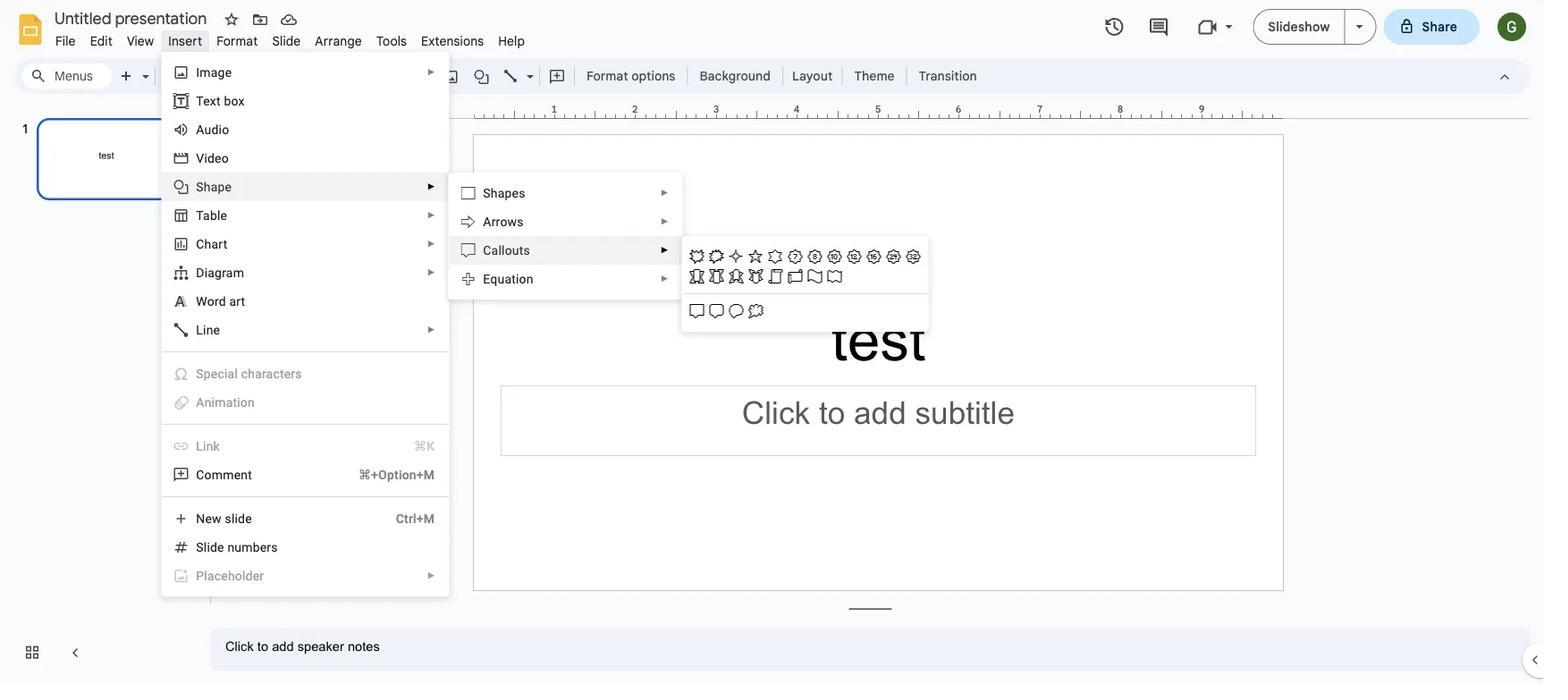 Task type: locate. For each thing, give the bounding box(es) containing it.
menu item containing p
[[162, 562, 448, 590]]

4-point star image
[[726, 247, 746, 267]]

0 vertical spatial format
[[217, 33, 258, 49]]

menu item up nimation
[[162, 360, 448, 388]]

tools menu item
[[369, 30, 414, 51]]

art for c h art
[[212, 237, 228, 251]]

►
[[427, 67, 436, 77], [427, 182, 436, 192], [660, 188, 669, 198], [427, 210, 436, 220], [660, 216, 669, 227], [427, 239, 436, 249], [660, 245, 669, 255], [427, 267, 436, 278], [660, 274, 669, 284], [427, 325, 436, 335], [427, 571, 436, 581]]

share
[[1422, 19, 1458, 34]]

slide menu item
[[265, 30, 308, 51]]

menu
[[161, 52, 449, 596], [448, 173, 683, 300], [682, 236, 929, 332]]

2 row from the top
[[687, 267, 923, 286]]

c
[[218, 366, 224, 381]]

up ribbon image
[[687, 267, 707, 286]]

ord
[[207, 294, 226, 309]]

s down v
[[196, 179, 204, 194]]

double wave image
[[825, 267, 844, 286]]

7-point star image
[[785, 247, 805, 267]]

horizontal scroll image
[[785, 267, 805, 286]]

c up d
[[196, 237, 204, 251]]

navigation
[[0, 101, 197, 685]]

i
[[196, 65, 200, 80]]

line q element
[[196, 322, 226, 337]]

m
[[212, 467, 223, 482]]

ext
[[203, 93, 221, 108]]

arrange menu item
[[308, 30, 369, 51]]

ta b le
[[196, 208, 227, 223]]

art right ord
[[229, 294, 245, 309]]

rrows
[[492, 214, 524, 229]]

c allouts
[[483, 243, 530, 258]]

tools
[[376, 33, 407, 49]]

spe
[[196, 366, 218, 381]]

s hapes
[[483, 186, 526, 200]]

view menu item
[[120, 30, 161, 51]]

5-point star image
[[746, 247, 766, 267]]

a for nimation
[[196, 395, 204, 410]]

audio u element
[[196, 122, 235, 137]]

menu item down characters
[[162, 388, 448, 417]]

ew
[[205, 511, 222, 526]]

1 horizontal spatial c
[[483, 243, 492, 258]]

art up d iagram
[[212, 237, 228, 251]]

1 horizontal spatial art
[[229, 294, 245, 309]]

le
[[217, 208, 227, 223]]

theme
[[854, 68, 895, 84]]

cell
[[844, 267, 864, 286], [864, 267, 884, 286], [884, 267, 904, 286], [904, 267, 923, 286], [766, 301, 785, 321]]

s for hape
[[196, 179, 204, 194]]

edit menu item
[[83, 30, 120, 51]]

3 row from the top
[[687, 301, 923, 321]]

co m ment
[[196, 467, 252, 482]]

lin
[[196, 439, 213, 453]]

application
[[0, 0, 1544, 685]]

n ew slide
[[196, 511, 252, 526]]

slid e numbers
[[196, 540, 278, 554]]

image i element
[[196, 65, 237, 80]]

32-point star image
[[904, 247, 923, 267]]

1 row from the top
[[687, 247, 923, 267]]

4 menu item from the top
[[162, 562, 448, 590]]

arrange
[[315, 33, 362, 49]]

3 menu item from the top
[[162, 432, 448, 461]]

format menu item
[[209, 30, 265, 51]]

hapes
[[491, 186, 526, 200]]

format inside menu item
[[217, 33, 258, 49]]

wave image
[[805, 267, 825, 286]]

24-point star image
[[884, 247, 904, 267]]

0 horizontal spatial format
[[217, 33, 258, 49]]

video v element
[[196, 151, 234, 165]]

comment m element
[[196, 467, 258, 482]]

format options button
[[579, 63, 684, 89]]

menu bar
[[48, 23, 532, 53]]

word art w element
[[196, 294, 251, 309]]

menu item containing lin
[[162, 432, 448, 461]]

format
[[217, 33, 258, 49], [587, 68, 628, 84]]

ta
[[196, 208, 210, 223]]

w
[[196, 294, 207, 309]]

⌘k element
[[393, 437, 435, 455]]

nimation
[[204, 395, 255, 410]]

0 horizontal spatial c
[[196, 237, 204, 251]]

format down star 'checkbox'
[[217, 33, 258, 49]]

0 vertical spatial art
[[212, 237, 228, 251]]

⌘k
[[414, 439, 435, 453]]

cell right 16-point star icon
[[904, 267, 923, 286]]

application containing slideshow
[[0, 0, 1544, 685]]

► for hapes
[[660, 188, 669, 198]]

a inside menu item
[[196, 395, 204, 410]]

► for mage
[[427, 67, 436, 77]]

c
[[196, 237, 204, 251], [483, 243, 492, 258]]

1 horizontal spatial format
[[587, 68, 628, 84]]

1 horizontal spatial s
[[483, 186, 491, 200]]

menu item up ment
[[162, 432, 448, 461]]

row
[[687, 247, 923, 267], [687, 267, 923, 286], [687, 301, 923, 321]]

0 horizontal spatial s
[[196, 179, 204, 194]]

a for rrows
[[483, 214, 492, 229]]

b
[[210, 208, 217, 223]]

curved up ribbon image
[[726, 267, 746, 286]]

a down spe
[[196, 395, 204, 410]]

s
[[196, 179, 204, 194], [483, 186, 491, 200]]

⌘+option+m
[[359, 467, 435, 482]]

0 vertical spatial a
[[196, 122, 204, 137]]

2 vertical spatial a
[[196, 395, 204, 410]]

1 vertical spatial art
[[229, 294, 245, 309]]

Rename text field
[[48, 7, 217, 29]]

main toolbar
[[111, 63, 986, 89]]

format left options
[[587, 68, 628, 84]]

12-point star image
[[844, 247, 864, 267]]

slide numbers e element
[[196, 540, 283, 554]]

1 vertical spatial format
[[587, 68, 628, 84]]

cell right 12-point star image
[[884, 267, 904, 286]]

ial
[[224, 366, 238, 381]]

a left dio
[[196, 122, 204, 137]]

d iagram
[[196, 265, 244, 280]]

view
[[127, 33, 154, 49]]

menu item down numbers
[[162, 562, 448, 590]]

► for rrows
[[660, 216, 669, 227]]

n
[[196, 511, 205, 526]]

format inside button
[[587, 68, 628, 84]]

start slideshow (⌘+enter) image
[[1356, 25, 1363, 29]]

share button
[[1384, 9, 1480, 45]]

cell right wave icon
[[844, 267, 864, 286]]

menu item containing spe
[[162, 360, 448, 388]]

link k element
[[196, 439, 225, 453]]

background button
[[692, 63, 779, 89]]

v
[[196, 151, 204, 165]]

c for allouts
[[483, 243, 492, 258]]

rounded rectangular callout image
[[707, 301, 726, 321]]

t ext box
[[196, 93, 245, 108]]

callouts c element
[[483, 243, 536, 258]]

help
[[498, 33, 525, 49]]

menu containing s
[[448, 173, 683, 300]]

down ribbon image
[[707, 267, 726, 286]]

a down s hapes
[[483, 214, 492, 229]]

lin k
[[196, 439, 220, 453]]

a u dio
[[196, 122, 229, 137]]

menu bar containing file
[[48, 23, 532, 53]]

insert image image
[[441, 63, 462, 89]]

2 menu item from the top
[[162, 388, 448, 417]]

a
[[196, 122, 204, 137], [483, 214, 492, 229], [196, 395, 204, 410]]

a rrows
[[483, 214, 524, 229]]

1 menu item from the top
[[162, 360, 448, 388]]

art
[[212, 237, 228, 251], [229, 294, 245, 309]]

menu item containing a
[[162, 388, 448, 417]]

0 horizontal spatial art
[[212, 237, 228, 251]]

► inside menu item
[[427, 571, 436, 581]]

chart h element
[[196, 237, 233, 251]]

s up a rrows
[[483, 186, 491, 200]]

u
[[204, 122, 211, 137]]

file menu item
[[48, 30, 83, 51]]

select line image
[[522, 64, 534, 71]]

c for h
[[196, 237, 204, 251]]

slideshow
[[1268, 19, 1330, 34]]

slid
[[196, 540, 217, 554]]

c h art
[[196, 237, 228, 251]]

menu item
[[162, 360, 448, 388], [162, 388, 448, 417], [162, 432, 448, 461], [162, 562, 448, 590]]

menu bar banner
[[0, 0, 1544, 685]]

1 vertical spatial a
[[483, 214, 492, 229]]

c up e
[[483, 243, 492, 258]]

► for quation
[[660, 274, 669, 284]]

layout
[[792, 68, 833, 84]]



Task type: describe. For each thing, give the bounding box(es) containing it.
p
[[196, 568, 204, 583]]

equation e element
[[483, 271, 539, 286]]

slide
[[272, 33, 301, 49]]

v ideo
[[196, 151, 229, 165]]

10-point star image
[[825, 247, 844, 267]]

laceholder
[[204, 568, 264, 583]]

text box t element
[[196, 93, 250, 108]]

oval callout image
[[726, 301, 746, 321]]

ideo
[[204, 151, 229, 165]]

co
[[196, 467, 212, 482]]

slide
[[225, 511, 252, 526]]

new slide n element
[[196, 511, 257, 526]]

menu containing i
[[161, 52, 449, 596]]

⌘+option+m element
[[337, 466, 435, 484]]

ctrl+m element
[[374, 510, 435, 528]]

transition button
[[911, 63, 985, 89]]

6-point star image
[[766, 247, 785, 267]]

format for format options
[[587, 68, 628, 84]]

file
[[55, 33, 76, 49]]

a nimation
[[196, 395, 255, 410]]

e
[[217, 540, 224, 554]]

8-point star image
[[805, 247, 825, 267]]

special characters c element
[[196, 366, 307, 381]]

arrows a element
[[483, 214, 529, 229]]

insert menu item
[[161, 30, 209, 51]]

hape
[[204, 179, 232, 194]]

menu bar inside menu bar banner
[[48, 23, 532, 53]]

curved down ribbon image
[[746, 267, 766, 286]]

navigation inside application
[[0, 101, 197, 685]]

i mage
[[196, 65, 232, 80]]

shapes s element
[[483, 186, 531, 200]]

transition
[[919, 68, 977, 84]]

shape image
[[472, 63, 492, 89]]

mage
[[200, 65, 232, 80]]

edit
[[90, 33, 113, 49]]

extensions menu item
[[414, 30, 491, 51]]

extensions
[[421, 33, 484, 49]]

allouts
[[492, 243, 530, 258]]

table b element
[[196, 208, 233, 223]]

format options
[[587, 68, 676, 84]]

explosion 2 image
[[707, 247, 726, 267]]

► for iagram
[[427, 267, 436, 278]]

placeholder p element
[[196, 568, 269, 583]]

numbers
[[227, 540, 278, 554]]

dio
[[211, 122, 229, 137]]

Star checkbox
[[219, 7, 244, 32]]

Menus field
[[22, 63, 112, 89]]

rectangular callout image
[[687, 301, 707, 321]]

iagram
[[205, 265, 244, 280]]

animation a element
[[196, 395, 260, 410]]

new slide with layout image
[[138, 64, 149, 71]]

► for allouts
[[660, 245, 669, 255]]

d
[[196, 265, 205, 280]]

slideshow button
[[1253, 9, 1345, 45]]

cell down vertical scroll image
[[766, 301, 785, 321]]

background
[[700, 68, 771, 84]]

e quation
[[483, 271, 534, 286]]

e
[[483, 271, 490, 286]]

explosion 1 image
[[687, 247, 707, 267]]

box
[[224, 93, 245, 108]]

w ord art
[[196, 294, 245, 309]]

► for hape
[[427, 182, 436, 192]]

cloud callout image
[[746, 301, 766, 321]]

k
[[213, 439, 220, 453]]

format for format
[[217, 33, 258, 49]]

t
[[196, 93, 203, 108]]

quation
[[490, 271, 534, 286]]

insert
[[168, 33, 202, 49]]

s for hapes
[[483, 186, 491, 200]]

vertical scroll image
[[766, 267, 785, 286]]

help menu item
[[491, 30, 532, 51]]

a for u
[[196, 122, 204, 137]]

shape s element
[[196, 179, 237, 194]]

diagram d element
[[196, 265, 250, 280]]

options
[[632, 68, 676, 84]]

spe c ial characters
[[196, 366, 302, 381]]

ment
[[223, 467, 252, 482]]

16-point star image
[[864, 247, 884, 267]]

► for laceholder
[[427, 571, 436, 581]]

h
[[204, 237, 212, 251]]

art for w ord art
[[229, 294, 245, 309]]

ctrl+m
[[396, 511, 435, 526]]

s hape
[[196, 179, 232, 194]]

characters
[[241, 366, 302, 381]]

line
[[196, 322, 220, 337]]

layout button
[[787, 63, 838, 89]]

p laceholder
[[196, 568, 264, 583]]

theme button
[[846, 63, 903, 89]]

cell right double wave image
[[864, 267, 884, 286]]



Task type: vqa. For each thing, say whether or not it's contained in the screenshot.
Rounded Rectangular Callout Icon
yes



